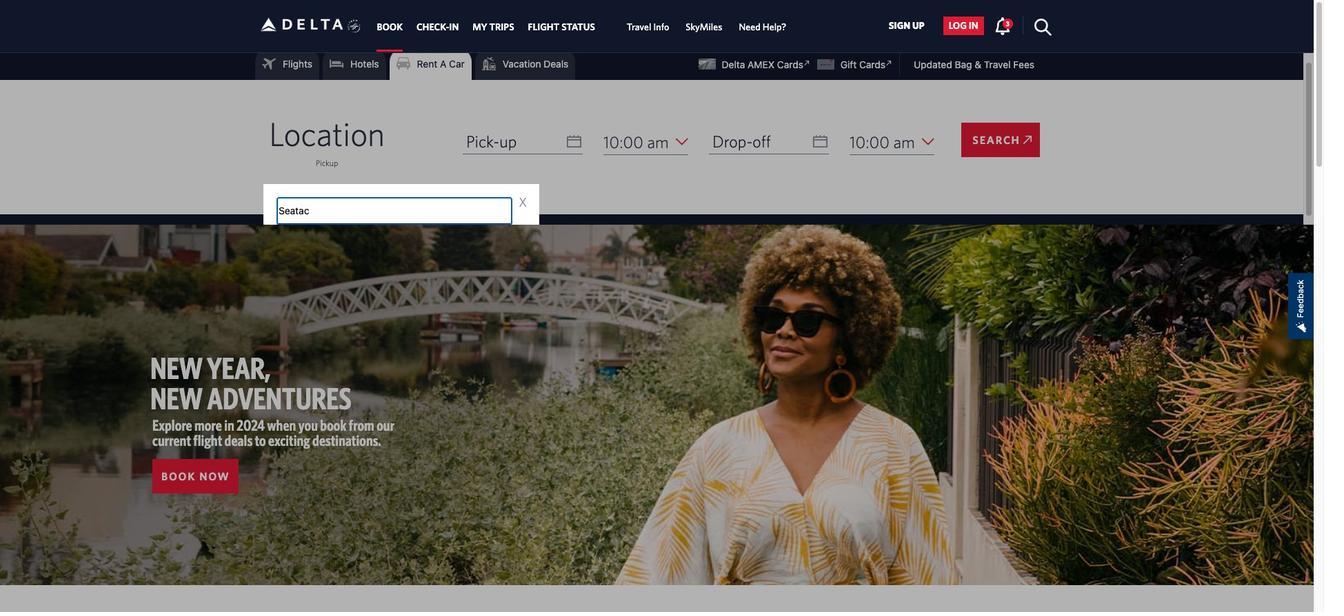 Task type: locate. For each thing, give the bounding box(es) containing it.
deals
[[544, 58, 569, 70]]

need help?
[[739, 22, 786, 33]]

new
[[150, 350, 203, 386], [150, 381, 203, 416]]

flight
[[193, 432, 222, 449]]

2024
[[237, 417, 265, 434]]

check-in
[[417, 22, 459, 33]]

0 vertical spatial in
[[969, 20, 978, 31]]

travel inside 'link'
[[627, 22, 651, 33]]

vacation deals link
[[482, 54, 569, 74]]

0 vertical spatial travel
[[627, 22, 651, 33]]

travel right &
[[984, 59, 1011, 70]]

delta
[[722, 59, 745, 70]]

gift cards link
[[817, 57, 896, 70]]

this link opens another site in a new window that may not follow the same accessibility policies as delta air lines. image
[[801, 57, 814, 70]]

book right skyteam image
[[377, 22, 403, 33]]

in inside button
[[969, 20, 978, 31]]

1 horizontal spatial cards
[[859, 59, 886, 70]]

1 horizontal spatial travel
[[984, 59, 1011, 70]]

1 vertical spatial travel
[[984, 59, 1011, 70]]

1 vertical spatial in
[[224, 417, 234, 434]]

search
[[973, 134, 1020, 146]]

book
[[377, 22, 403, 33], [161, 470, 196, 483]]

exciting
[[268, 432, 310, 449]]

2 new from the top
[[150, 381, 203, 416]]

cards inside gift cards link
[[859, 59, 886, 70]]

rent
[[417, 58, 437, 70]]

gift
[[841, 59, 857, 70]]

to
[[255, 432, 266, 449]]

travel left info
[[627, 22, 651, 33]]

cards
[[777, 59, 803, 70], [859, 59, 886, 70]]

0 horizontal spatial in
[[224, 417, 234, 434]]

need
[[739, 22, 761, 33]]

log in
[[949, 20, 978, 31]]

0 horizontal spatial travel
[[627, 22, 651, 33]]

when
[[267, 417, 296, 434]]

in
[[449, 22, 459, 33]]

0 horizontal spatial cards
[[777, 59, 803, 70]]

2 cards from the left
[[859, 59, 886, 70]]

status
[[562, 22, 595, 33]]

amex
[[748, 59, 775, 70]]

cards right gift
[[859, 59, 886, 70]]

tab list
[[370, 0, 795, 52]]

book link
[[377, 15, 403, 40]]

my trips link
[[473, 15, 514, 40]]

adventures
[[207, 381, 352, 416]]

hotels
[[350, 58, 379, 70]]

from
[[349, 417, 374, 434]]

1 horizontal spatial in
[[969, 20, 978, 31]]

in right the log at top
[[969, 20, 978, 31]]

in
[[969, 20, 978, 31], [224, 417, 234, 434]]

book left now
[[161, 470, 196, 483]]

1 cards from the left
[[777, 59, 803, 70]]

1 vertical spatial book
[[161, 470, 196, 483]]

None date field
[[463, 128, 583, 154], [709, 128, 829, 154], [463, 128, 583, 154], [709, 128, 829, 154]]

a
[[440, 58, 446, 70]]

1 horizontal spatial book
[[377, 22, 403, 33]]

travel info link
[[627, 15, 669, 40]]

flight status link
[[528, 15, 595, 40]]

0 vertical spatial book
[[377, 22, 403, 33]]

delta air lines image
[[260, 3, 343, 46]]

pickup
[[316, 158, 338, 168]]

destinations.
[[313, 432, 381, 449]]

0 horizontal spatial book
[[161, 470, 196, 483]]

check-
[[417, 22, 449, 33]]

year,
[[207, 350, 270, 386]]

updated bag & travel fees
[[914, 59, 1035, 70]]

flight
[[528, 22, 559, 33]]

check-in link
[[417, 15, 459, 40]]

bag
[[955, 59, 972, 70]]

sign
[[889, 20, 910, 31]]

deals
[[225, 432, 253, 449]]

my
[[473, 22, 487, 33]]

flights link
[[262, 54, 312, 74]]

book for book
[[377, 22, 403, 33]]

up
[[912, 20, 925, 31]]

in right the more
[[224, 417, 234, 434]]

rent a car link
[[396, 54, 465, 74]]

updated bag & travel fees link
[[900, 59, 1035, 70]]

travel info
[[627, 22, 669, 33]]

&
[[975, 59, 981, 70]]

my trips
[[473, 22, 514, 33]]

this link opens another site in a new window that may not follow the same accessibility policies as delta air lines. image
[[883, 57, 896, 70]]

travel
[[627, 22, 651, 33], [984, 59, 1011, 70]]

cards right the amex at the top
[[777, 59, 803, 70]]



Task type: describe. For each thing, give the bounding box(es) containing it.
tab list containing book
[[370, 0, 795, 52]]

vacation
[[503, 58, 541, 70]]

more
[[195, 417, 222, 434]]

explore
[[152, 417, 192, 434]]

location pickup
[[269, 114, 385, 168]]

skymiles link
[[686, 15, 722, 40]]

hotels link
[[330, 54, 379, 74]]

flight status
[[528, 22, 595, 33]]

1 new from the top
[[150, 350, 203, 386]]

log
[[949, 20, 967, 31]]

x
[[519, 195, 527, 210]]

skyteam image
[[348, 5, 361, 48]]

sign up link
[[883, 16, 930, 35]]

sign up
[[889, 20, 925, 31]]

explore more in 2024 when you book from our current flight deals to exciting destinations.
[[152, 417, 395, 449]]

rent a car
[[417, 58, 465, 70]]

search button
[[961, 123, 1040, 157]]

flights
[[283, 58, 312, 70]]

info
[[653, 22, 669, 33]]

skymiles
[[686, 22, 722, 33]]

fees
[[1013, 59, 1035, 70]]

x button
[[515, 190, 531, 215]]

trips
[[489, 22, 514, 33]]

explore more in 2024 when you book from our current flight deals to exciting destinations. link
[[152, 417, 395, 449]]

in inside the explore more in 2024 when you book from our current flight deals to exciting destinations.
[[224, 417, 234, 434]]

need help? link
[[739, 15, 786, 40]]

3
[[1006, 19, 1010, 27]]

book now
[[161, 470, 230, 483]]

book now link
[[152, 459, 239, 494]]

you
[[298, 417, 318, 434]]

delta amex cards link
[[699, 57, 814, 70]]

new year, new adventures
[[150, 350, 352, 416]]

location
[[269, 114, 385, 153]]

our
[[377, 417, 395, 434]]

delta amex cards
[[722, 59, 803, 70]]

updated
[[914, 59, 952, 70]]

now
[[200, 470, 230, 483]]

help?
[[763, 22, 786, 33]]

vacation deals
[[503, 58, 569, 70]]

current
[[152, 432, 191, 449]]

3 link
[[994, 16, 1013, 34]]

log in button
[[943, 16, 984, 35]]

gift cards
[[841, 59, 886, 70]]

City or Airport text field
[[277, 198, 512, 225]]

book
[[320, 417, 347, 434]]

book for book now
[[161, 470, 196, 483]]

car
[[449, 58, 465, 70]]

cards inside "delta amex cards" link
[[777, 59, 803, 70]]



Task type: vqa. For each thing, say whether or not it's contained in the screenshot.
Use at top right
no



